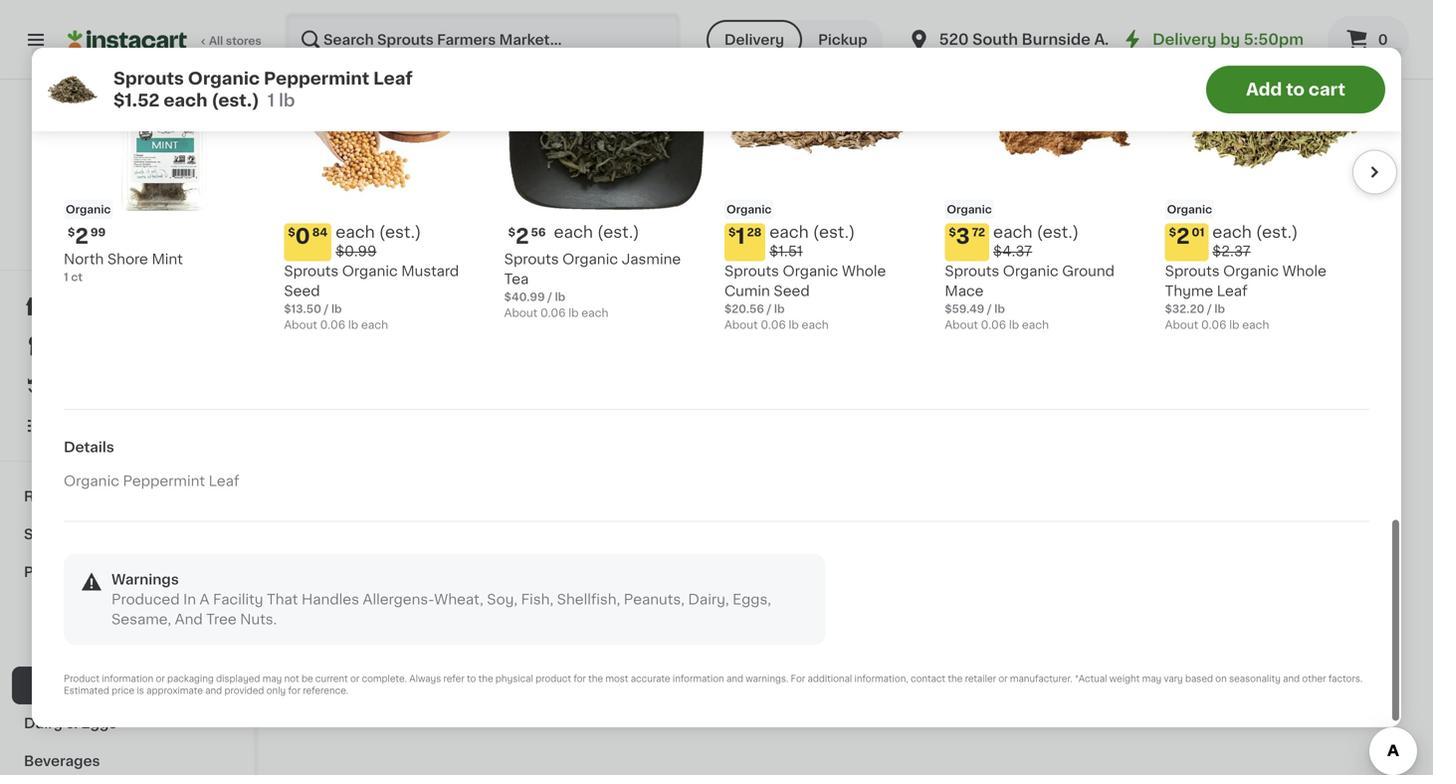 Task type: vqa. For each thing, say whether or not it's contained in the screenshot.


Task type: describe. For each thing, give the bounding box(es) containing it.
about inside $ 1 28 each (est.) $1.51 sprouts organic whole cumin seed $20.56 / lb about 0.06 lb each
[[725, 320, 758, 331]]

manufacturer.
[[1010, 675, 1073, 684]]

1 inside north shore mint 1 ct
[[64, 272, 68, 282]]

1 vertical spatial 4
[[1039, 411, 1047, 422]]

recipes link
[[12, 478, 242, 516]]

$2.01 each (estimated) original price: $2.37 element for $32.20 / lb
[[669, 40, 838, 78]]

north shore dill button
[[1039, 469, 1208, 707]]

eggs,
[[733, 593, 771, 607]]

84
[[312, 227, 328, 238]]

each up $2.37
[[1213, 224, 1252, 240]]

2 may from the left
[[1142, 675, 1162, 684]]

organic peppermint leaf
[[64, 474, 239, 488]]

each inside the $ 1 58 each (est.)
[[899, 41, 939, 57]]

&
[[66, 717, 78, 731]]

about inside $ 0 84 each (est.) $0.99 sprouts organic mustard seed $13.50 / lb about 0.06 lb each
[[284, 320, 317, 331]]

wheat,
[[434, 593, 483, 607]]

dairy,
[[688, 593, 729, 607]]

$2.56 each (estimated) element
[[504, 223, 709, 249]]

$ inside $ 2 01 each (est.) $2.37 sprouts organic whole thyme leaf $32.20 / lb about 0.06 lb each
[[1169, 227, 1176, 238]]

service type group
[[707, 20, 883, 60]]

$32.20 / lb about 0.06 lb each
[[669, 120, 773, 147]]

brightfresh micro cilantro button
[[854, 469, 1023, 727]]

1 $ 1 29 from the left
[[303, 42, 336, 63]]

$ inside the $ 1 58 each (est.)
[[858, 43, 865, 54]]

/ inside $25.32 / lb about 0.06 lb each
[[895, 120, 900, 131]]

$2.37
[[1213, 245, 1251, 259]]

all stores
[[209, 35, 261, 46]]

organic inside $ 4 29 each (est.) $5.05 sprouts organic tarragon leaf $68.67 / lb about 0.06 lb each
[[1282, 81, 1338, 95]]

about inside the $32.20 / lb about 0.06 lb each
[[669, 136, 702, 147]]

approximate
[[146, 687, 203, 696]]

shore for north shore basil value pack
[[1268, 675, 1309, 689]]

about inside $25.32 / lb about 0.06 lb each
[[854, 136, 887, 147]]

leaf inside sprouts organic peppermint leaf
[[384, 404, 415, 418]]

product group containing 1 bunch
[[854, 166, 1023, 424]]

add button for 1st many in stock button
[[570, 172, 647, 207]]

current
[[315, 675, 348, 684]]

pickup button
[[802, 20, 883, 60]]

$1.52
[[113, 92, 160, 109]]

$20.56
[[725, 304, 764, 315]]

0.06 inside $ 2 01 each (est.) $2.37 sprouts organic whole thyme leaf $32.20 / lb about 0.06 lb each
[[1201, 320, 1227, 331]]

3 the from the left
[[948, 675, 963, 684]]

3
[[956, 226, 970, 247]]

many in stock for 1st many in stock button
[[504, 411, 582, 422]]

cilantro
[[854, 694, 909, 708]]

price
[[112, 687, 135, 696]]

shore for north shore chives 1 ct
[[342, 675, 383, 689]]

farmers
[[100, 198, 159, 212]]

$59.49
[[945, 304, 985, 315]]

seasonality
[[1229, 675, 1281, 684]]

beverages link
[[12, 742, 242, 775]]

520
[[939, 32, 969, 47]]

stock for 1st many in stock button
[[551, 411, 582, 422]]

organic inside the sprouts organic jasmine tea $40.99 / lb about 0.06 lb each
[[562, 252, 618, 266]]

each down "$0.99"
[[361, 320, 388, 331]]

520 south burnside avenue button
[[907, 12, 1152, 68]]

delivery by 5:50pm
[[1153, 32, 1304, 47]]

1 inside button
[[854, 411, 859, 422]]

sage
[[572, 675, 607, 689]]

(est.) for $ 2 01 each (est.) $2.37 sprouts organic whole thyme leaf $32.20 / lb about 0.06 lb each
[[1256, 224, 1298, 240]]

organic inside $ 0 84 each (est.) $0.99 sprouts organic mustard seed $13.50 / lb about 0.06 lb each
[[342, 264, 398, 278]]

leaf inside $ 4 29 each (est.) $5.05 sprouts organic tarragon leaf $68.67 / lb about 0.06 lb each
[[1289, 101, 1319, 115]]

north shore sage button
[[484, 469, 653, 707]]

(est.) for $ 2 01 each (est.)
[[760, 41, 802, 57]]

everyday store prices link
[[59, 219, 194, 235]]

2 $ 1 29 from the left
[[488, 42, 521, 63]]

information,
[[854, 675, 908, 684]]

$13.50
[[284, 304, 321, 315]]

retailer
[[965, 675, 996, 684]]

organic button
[[1224, 166, 1393, 404]]

2 for $ 2 01 each (est.)
[[680, 42, 694, 63]]

nuts.
[[240, 613, 277, 627]]

peppermint for sprouts organic peppermint leaf $1.52 each (est.) 1 lb
[[264, 70, 369, 87]]

north shore mint
[[669, 675, 788, 689]]

lb inside sprouts organic peppermint leaf $1.52 each (est.) 1 lb
[[279, 92, 295, 109]]

ground
[[1062, 264, 1115, 278]]

about inside $ 3 72 each (est.) $4.37 sprouts organic ground mace $59.49 / lb about 0.06 lb each
[[945, 320, 978, 331]]

by
[[1220, 32, 1240, 47]]

herbs link
[[12, 667, 242, 705]]

$1.58 each (estimated) original price: $1.86 element
[[854, 40, 1023, 78]]

*actual
[[1075, 675, 1107, 684]]

reference.
[[303, 687, 349, 696]]

2 for $ 2 01 each (est.) $2.37 sprouts organic whole thyme leaf $32.20 / lb about 0.06 lb each
[[1176, 226, 1190, 247]]

each up "$0.99"
[[336, 224, 375, 240]]

sprouts farmers market link
[[41, 104, 213, 215]]

stores
[[226, 35, 261, 46]]

sprouts inside $ 1 28 each (est.) $1.51 sprouts organic whole cumin seed $20.56 / lb about 0.06 lb each
[[725, 264, 779, 278]]

$ 2 01 each (est.) $2.37 sprouts organic whole thyme leaf $32.20 / lb about 0.06 lb each
[[1165, 224, 1327, 331]]

each inside $ 2 01 each (est.)
[[716, 41, 756, 57]]

2 the from the left
[[588, 675, 603, 684]]

eggs
[[81, 717, 117, 731]]

2 many from the left
[[689, 411, 720, 422]]

recipes
[[24, 490, 82, 504]]

organic inside sprouts organic peppermint leaf $1.52 each (est.) 1 lb
[[188, 70, 260, 87]]

0.06 inside $25.32 / lb about 0.06 lb each
[[890, 136, 915, 147]]

in
[[183, 593, 196, 607]]

$ 4 29 each (est.) $5.05 sprouts organic tarragon leaf $68.67 / lb about 0.06 lb each
[[1224, 41, 1361, 147]]

sprouts inside $ 0 84 each (est.) $0.99 sprouts organic mustard seed $13.50 / lb about 0.06 lb each
[[284, 264, 339, 278]]

north shore basil value pack
[[1224, 675, 1387, 708]]

sprouts farmers market
[[41, 198, 213, 212]]

/ inside the sprouts organic jasmine tea $40.99 / lb about 0.06 lb each
[[548, 291, 552, 302]]

leaf inside sprouts organic peppermint leaf $1.52 each (est.) 1 lb
[[373, 70, 413, 87]]

$2.99 element
[[669, 646, 838, 672]]

on
[[1216, 675, 1227, 684]]

instacart logo image
[[68, 28, 187, 52]]

shore for north shore mint
[[712, 675, 753, 689]]

fresh for fresh fruits
[[36, 603, 75, 617]]

north shore sage
[[484, 675, 607, 689]]

market
[[163, 198, 213, 212]]

sprouts inside sprouts organic peppermint leaf $1.52 each (est.) 1 lb
[[113, 70, 184, 87]]

to inside product information or packaging displayed may not be current or complete. always refer to the physical product for the most accurate information and warnings. for additional information, contact the retailer or manufacturer. *actual weight may vary based on seasonality and other factors. estimated price is approximate and provided only for reference.
[[467, 675, 476, 684]]

4 oz
[[1039, 411, 1062, 422]]

in for first many in stock button from right
[[723, 411, 733, 422]]

about inside $23.36 / lb about 0.06 lb each
[[1039, 136, 1072, 147]]

cart
[[1309, 81, 1346, 98]]

each inside $ 2 56 each (est.)
[[554, 224, 593, 240]]

mint for north shore mint
[[757, 675, 788, 689]]

1 many in stock button from the left
[[484, 166, 653, 428]]

about inside the sprouts organic jasmine tea $40.99 / lb about 0.06 lb each
[[504, 307, 538, 318]]

fruits
[[78, 603, 117, 617]]

(est.) inside sprouts organic peppermint leaf $1.52 each (est.) 1 lb
[[211, 92, 259, 109]]

north shore dill
[[1039, 675, 1149, 689]]

estimated
[[64, 687, 109, 696]]

for
[[791, 675, 805, 684]]

1 29 from the left
[[321, 43, 336, 54]]

$ 1 28 each (est.) $1.51 sprouts organic whole cumin seed $20.56 / lb about 0.06 lb each
[[725, 224, 886, 331]]

guarantee
[[153, 241, 211, 252]]

brands
[[84, 527, 135, 541]]

dill
[[1127, 675, 1149, 689]]

warnings
[[111, 573, 179, 587]]

ct for chives
[[306, 694, 318, 705]]

fresh for fresh vegetables
[[36, 641, 75, 655]]

0.06 inside the sprouts organic jasmine tea $40.99 / lb about 0.06 lb each
[[540, 307, 566, 318]]

1 the from the left
[[478, 675, 493, 684]]

$ inside $ 2 01 each (est.)
[[673, 43, 680, 54]]

$ 2 01 each (est.)
[[673, 41, 802, 63]]

leaf inside $ 2 01 each (est.) $2.37 sprouts organic whole thyme leaf $32.20 / lb about 0.06 lb each
[[1217, 284, 1248, 298]]

$23.36
[[1039, 120, 1078, 131]]

$ inside $ 4 29 each (est.) $5.05 sprouts organic tarragon leaf $68.67 / lb about 0.06 lb each
[[1228, 43, 1235, 54]]

1 inside $ 1 46 each (est.)
[[1050, 42, 1060, 63]]

0.06 inside the $32.20 / lb about 0.06 lb each
[[705, 136, 730, 147]]

store
[[115, 221, 145, 232]]

(est.) for $ 3 72 each (est.) $4.37 sprouts organic ground mace $59.49 / lb about 0.06 lb each
[[1037, 224, 1079, 240]]

$ 1 58 each (est.)
[[858, 41, 985, 63]]

north shore mint button
[[669, 469, 838, 707]]

(est.) for $ 2 56 each (est.)
[[597, 224, 640, 240]]

$1.28 each (estimated) original price: $1.51 element
[[725, 223, 929, 261]]

sprouts organic peppermint leaf $1.52 each (est.) 1 lb
[[113, 70, 413, 109]]

sesame,
[[111, 613, 171, 627]]

$ inside $ 3 72 each (est.) $4.37 sprouts organic ground mace $59.49 / lb about 0.06 lb each
[[949, 227, 956, 238]]

0.06 inside $23.36 / lb about 0.06 lb each
[[1075, 136, 1101, 147]]

1 or from the left
[[156, 675, 165, 684]]

each inside the $32.20 / lb about 0.06 lb each
[[746, 136, 773, 147]]

$ inside $ 1 46 each (est.)
[[1043, 43, 1050, 54]]

about inside $ 2 01 each (est.) $2.37 sprouts organic whole thyme leaf $32.20 / lb about 0.06 lb each
[[1165, 320, 1199, 331]]

north for north shore sage
[[484, 675, 524, 689]]

product group containing many in stock
[[669, 166, 838, 428]]

1 inside sprouts organic peppermint leaf $1.52 each (est.) 1 lb
[[267, 92, 275, 109]]

shore for north shore sage
[[527, 675, 568, 689]]

sprouts inside $ 4 29 each (est.) $5.05 sprouts organic tarragon leaf $68.67 / lb about 0.06 lb each
[[1224, 81, 1279, 95]]

3 or from the left
[[999, 675, 1008, 684]]

north for north shore basil value pack
[[1224, 675, 1264, 689]]

based
[[1185, 675, 1213, 684]]

/ inside $ 3 72 each (est.) $4.37 sprouts organic ground mace $59.49 / lb about 0.06 lb each
[[987, 304, 992, 315]]

$4.29 each (estimated) original price: $5.05 element
[[1224, 40, 1393, 78]]

dairy
[[24, 717, 63, 731]]

$ 3 72 each (est.) $4.37 sprouts organic ground mace $59.49 / lb about 0.06 lb each
[[945, 224, 1115, 331]]

brightfresh micro cilantro
[[854, 675, 975, 708]]

chives
[[387, 675, 434, 689]]

0 horizontal spatial and
[[205, 687, 222, 696]]

$2.01 each (estimated) original price: $2.37 element for sprouts organic whole thyme leaf
[[1165, 223, 1369, 261]]

bunch
[[861, 411, 897, 422]]

to inside button
[[1286, 81, 1305, 98]]

north shore chives 1 ct
[[299, 675, 434, 705]]

/ inside the $32.20 / lb about 0.06 lb each
[[711, 120, 716, 131]]

28
[[747, 227, 762, 238]]

sprouts inside $ 2 01 each (est.) $2.37 sprouts organic whole thyme leaf $32.20 / lb about 0.06 lb each
[[1165, 264, 1220, 278]]

north for north shore dill
[[1039, 675, 1079, 689]]



Task type: locate. For each thing, give the bounding box(es) containing it.
2 horizontal spatial and
[[1283, 675, 1300, 684]]

1 horizontal spatial add
[[1246, 81, 1282, 98]]

delivery left pickup
[[724, 33, 784, 47]]

2 29 from the left
[[506, 43, 521, 54]]

0 horizontal spatial many in stock button
[[484, 166, 653, 428]]

0 horizontal spatial information
[[102, 675, 153, 684]]

3 29 from the left
[[1252, 43, 1267, 54]]

most
[[605, 675, 628, 684]]

01 up the $32.20 / lb about 0.06 lb each
[[696, 43, 708, 54]]

(est.) inside $ 3 72 each (est.) $4.37 sprouts organic ground mace $59.49 / lb about 0.06 lb each
[[1037, 224, 1079, 240]]

1 horizontal spatial to
[[1286, 81, 1305, 98]]

north right only
[[299, 675, 339, 689]]

/ right the $23.36
[[1081, 120, 1086, 131]]

each up $5.05
[[1275, 41, 1314, 57]]

cumin
[[725, 284, 770, 298]]

/ down tarragon
[[1266, 120, 1270, 131]]

organic
[[486, 20, 531, 31], [671, 20, 716, 31], [856, 20, 901, 31], [1041, 20, 1086, 31], [1226, 20, 1271, 31], [188, 70, 260, 87], [301, 74, 346, 85], [1282, 81, 1338, 95], [66, 204, 111, 215], [727, 204, 772, 215], [947, 204, 992, 215], [1167, 204, 1212, 215], [562, 252, 618, 266], [783, 264, 838, 278], [342, 264, 398, 278], [1003, 264, 1059, 278], [1223, 264, 1279, 278], [301, 323, 346, 334], [1041, 323, 1086, 334], [1226, 323, 1271, 334], [357, 384, 412, 398], [64, 474, 119, 488]]

0 vertical spatial $2.01 each (estimated) original price: $2.37 element
[[669, 40, 838, 78]]

2 left delivery button
[[680, 42, 694, 63]]

sprouts up thyme
[[1165, 264, 1220, 278]]

sprouts up mace
[[945, 264, 999, 278]]

1 vertical spatial $32.20
[[1165, 304, 1205, 315]]

0 horizontal spatial ct
[[71, 272, 83, 282]]

each inside $ 1 46 each (est.)
[[1085, 41, 1124, 57]]

shore left dill
[[1083, 675, 1124, 689]]

2 horizontal spatial 29
[[1252, 43, 1267, 54]]

3 product group from the left
[[669, 166, 838, 428]]

each inside $23.36 / lb about 0.06 lb each
[[1116, 136, 1143, 147]]

0 horizontal spatial 4
[[1039, 411, 1047, 422]]

each inside sprouts organic peppermint leaf $1.52 each (est.) 1 lb
[[164, 92, 207, 109]]

4 product group from the left
[[854, 166, 1023, 424]]

58
[[876, 43, 891, 54]]

$ inside $ 2 56 each (est.)
[[508, 227, 516, 238]]

pack
[[1224, 694, 1258, 708]]

sprouts up tea
[[504, 252, 559, 266]]

product information or packaging displayed may not be current or complete. always refer to the physical product for the most accurate information and warnings. for additional information, contact the retailer or manufacturer. *actual weight may vary based on seasonality and other factors. estimated price is approximate and provided only for reference.
[[64, 675, 1363, 696]]

0 horizontal spatial or
[[156, 675, 165, 684]]

(est.) inside the $ 1 58 each (est.)
[[943, 41, 985, 57]]

1 seed from the left
[[774, 284, 810, 298]]

north for north shore mint
[[669, 675, 709, 689]]

1 stock from the left
[[551, 411, 582, 422]]

/ inside $23.36 / lb about 0.06 lb each
[[1081, 120, 1086, 131]]

for right the product
[[574, 675, 586, 684]]

sprouts up $1.52
[[113, 70, 184, 87]]

1 inside the $ 1 58 each (est.)
[[865, 42, 874, 63]]

/ down $ 2 01 each (est.)
[[711, 120, 716, 131]]

0.06 down $13.50
[[320, 320, 345, 331]]

shellfish,
[[557, 593, 620, 607]]

(est.) inside $ 1 28 each (est.) $1.51 sprouts organic whole cumin seed $20.56 / lb about 0.06 lb each
[[813, 224, 855, 240]]

2 vertical spatial peppermint
[[123, 474, 205, 488]]

2 left the 99
[[75, 226, 88, 247]]

$32.20 down thyme
[[1165, 304, 1205, 315]]

delivery for delivery
[[724, 33, 784, 47]]

(est.) inside $ 4 29 each (est.) $5.05 sprouts organic tarragon leaf $68.67 / lb about 0.06 lb each
[[1318, 41, 1361, 57]]

contact
[[911, 675, 946, 684]]

(est.) for $ 1 28 each (est.) $1.51 sprouts organic whole cumin seed $20.56 / lb about 0.06 lb each
[[813, 224, 855, 240]]

physical
[[496, 675, 533, 684]]

1 horizontal spatial 01
[[1192, 227, 1205, 238]]

/ inside $ 1 28 each (est.) $1.51 sprouts organic whole cumin seed $20.56 / lb about 0.06 lb each
[[767, 304, 772, 315]]

$ 1 46 each (est.)
[[1043, 41, 1171, 63]]

fresh down produce
[[36, 603, 75, 617]]

and
[[175, 613, 203, 627]]

0
[[1378, 33, 1388, 47], [295, 226, 310, 247]]

is
[[137, 687, 144, 696]]

seed inside $ 0 84 each (est.) $0.99 sprouts organic mustard seed $13.50 / lb about 0.06 lb each
[[284, 284, 320, 298]]

the left "retailer"
[[948, 675, 963, 684]]

warnings.
[[746, 675, 789, 684]]

may up only
[[262, 675, 282, 684]]

1 in from the left
[[538, 411, 548, 422]]

displayed
[[216, 675, 260, 684]]

2 horizontal spatial add
[[1348, 183, 1377, 196]]

seed down $1.51
[[774, 284, 810, 298]]

$0.84 each (estimated) original price: $0.99 element
[[284, 223, 488, 261]]

warnings produced in a facility that handles allergens-wheat, soy, fish, shellfish, peanuts, dairy, eggs, sesame, and tree nuts.
[[111, 573, 771, 627]]

$ inside $ 2 99
[[68, 227, 75, 238]]

or right the current
[[350, 675, 359, 684]]

north up "pack" in the bottom right of the page
[[1224, 675, 1264, 689]]

ct for mint
[[71, 272, 83, 282]]

sprouts farmers market logo image
[[83, 104, 171, 191]]

0 horizontal spatial mint
[[152, 252, 183, 266]]

each right the 46
[[1085, 41, 1124, 57]]

to down $5.05
[[1286, 81, 1305, 98]]

everyday
[[59, 221, 113, 232]]

stock
[[551, 411, 582, 422], [736, 411, 767, 422]]

1 vertical spatial 01
[[1192, 227, 1205, 238]]

mint down prices
[[152, 252, 183, 266]]

all
[[209, 35, 223, 46]]

shore left sage
[[527, 675, 568, 689]]

south
[[972, 32, 1018, 47]]

1 horizontal spatial 29
[[506, 43, 521, 54]]

2 add button from the left
[[1311, 172, 1387, 207]]

mint
[[152, 252, 183, 266], [757, 675, 788, 689]]

delivery
[[1153, 32, 1217, 47], [724, 33, 784, 47]]

1 horizontal spatial 0
[[1378, 33, 1388, 47]]

$40.99
[[504, 291, 545, 302]]

1 horizontal spatial in
[[723, 411, 733, 422]]

0.06 down $ 2 01 each (est.)
[[705, 136, 730, 147]]

2 product group from the left
[[484, 166, 653, 428]]

each down $1.46 each (estimated) original price: $1.72 element
[[1116, 136, 1143, 147]]

0 vertical spatial for
[[574, 675, 586, 684]]

1 fresh from the top
[[36, 603, 75, 617]]

2 horizontal spatial the
[[948, 675, 963, 684]]

north shore basil value pack button
[[1224, 469, 1393, 727]]

2 many in stock from the left
[[689, 411, 767, 422]]

each up $4.37
[[993, 224, 1033, 240]]

to right 'refer'
[[467, 675, 476, 684]]

/ right $40.99 on the top of the page
[[548, 291, 552, 302]]

north inside north shore dill button
[[1039, 675, 1079, 689]]

each up $1.51
[[770, 224, 809, 240]]

0 horizontal spatial $2.01 each (estimated) original price: $2.37 element
[[669, 40, 838, 78]]

north shore mint 1 ct
[[64, 252, 183, 282]]

weight
[[1110, 675, 1140, 684]]

in for 1st many in stock button
[[538, 411, 548, 422]]

north for north shore chives 1 ct
[[299, 675, 339, 689]]

sprouts organic peppermint leaf
[[299, 384, 415, 418]]

1 may from the left
[[262, 675, 282, 684]]

$0.99
[[336, 245, 377, 259]]

stock for first many in stock button from right
[[736, 411, 767, 422]]

north for north shore mint 1 ct
[[64, 252, 104, 266]]

2 left the 56
[[516, 226, 529, 247]]

0 button
[[1328, 16, 1409, 64]]

0 horizontal spatial in
[[538, 411, 548, 422]]

north down $2.99 element on the bottom
[[669, 675, 709, 689]]

product group containing sprouts organic peppermint leaf
[[299, 166, 468, 453]]

0 vertical spatial fresh
[[36, 603, 75, 617]]

1 horizontal spatial or
[[350, 675, 359, 684]]

0 vertical spatial to
[[1286, 81, 1305, 98]]

$2.01 each (estimated) original price: $2.37 element
[[669, 40, 838, 78], [1165, 223, 1369, 261]]

2 stock from the left
[[736, 411, 767, 422]]

and down packaging
[[205, 687, 222, 696]]

seller
[[328, 21, 354, 30]]

sprouts up tarragon
[[1224, 81, 1279, 95]]

1 horizontal spatial delivery
[[1153, 32, 1217, 47]]

$32.20 down $ 2 01 each (est.)
[[669, 120, 708, 131]]

$23.36 / lb about 0.06 lb each
[[1039, 120, 1143, 147]]

0 horizontal spatial the
[[478, 675, 493, 684]]

sprouts down 'recipes' on the left of the page
[[24, 527, 80, 541]]

1 horizontal spatial seed
[[774, 284, 810, 298]]

1 vertical spatial ct
[[306, 694, 318, 705]]

prices
[[147, 221, 182, 232]]

1 many in stock from the left
[[504, 411, 582, 422]]

1 horizontal spatial mint
[[757, 675, 788, 689]]

fresh inside 'link'
[[36, 641, 75, 655]]

or right "retailer"
[[999, 675, 1008, 684]]

(est.) inside $ 1 46 each (est.)
[[1128, 41, 1171, 57]]

about inside $ 4 29 each (est.) $5.05 sprouts organic tarragon leaf $68.67 / lb about 0.06 lb each
[[1224, 136, 1258, 147]]

the left most
[[588, 675, 603, 684]]

$25.32 / lb about 0.06 lb each
[[854, 120, 958, 147]]

0 horizontal spatial 01
[[696, 43, 708, 54]]

1 inside north shore chives 1 ct
[[299, 694, 303, 705]]

each right the 56
[[554, 224, 593, 240]]

for down not
[[288, 687, 301, 696]]

delivery inside "link"
[[1153, 32, 1217, 47]]

1 horizontal spatial many
[[689, 411, 720, 422]]

2 for $ 2 99
[[75, 226, 88, 247]]

each down $1.51
[[802, 320, 829, 331]]

product group
[[299, 166, 468, 453], [484, 166, 653, 428], [669, 166, 838, 428], [854, 166, 1023, 424], [1039, 166, 1208, 424], [1224, 166, 1393, 404]]

information up price
[[102, 675, 153, 684]]

(est.) inside $ 2 01 each (est.)
[[760, 41, 802, 57]]

2
[[680, 42, 694, 63], [75, 226, 88, 247], [516, 226, 529, 247], [1176, 226, 1190, 247]]

sprouts inside the sprouts organic jasmine tea $40.99 / lb about 0.06 lb each
[[504, 252, 559, 266]]

$ inside $ 0 84 each (est.) $0.99 sprouts organic mustard seed $13.50 / lb about 0.06 lb each
[[288, 227, 295, 238]]

mint left for
[[757, 675, 788, 689]]

shore for north shore dill
[[1083, 675, 1124, 689]]

1 bunch
[[854, 411, 897, 422]]

ct down be
[[306, 694, 318, 705]]

item carousel region
[[36, 3, 1397, 361]]

north inside "north shore mint" button
[[669, 675, 709, 689]]

each down $2.37
[[1242, 320, 1269, 331]]

each right 58 on the right of the page
[[899, 41, 939, 57]]

0 horizontal spatial delivery
[[724, 33, 784, 47]]

$3.72 each (estimated) original price: $4.37 element
[[945, 223, 1149, 261]]

0 vertical spatial 4
[[1235, 42, 1250, 63]]

shore down everyday store prices link
[[107, 252, 148, 266]]

0.06 down $40.99 on the top of the page
[[540, 307, 566, 318]]

each down $4.37
[[1022, 320, 1049, 331]]

1 horizontal spatial add button
[[1311, 172, 1387, 207]]

6 product group from the left
[[1224, 166, 1393, 404]]

0 horizontal spatial 29
[[321, 43, 336, 54]]

1 horizontal spatial 4
[[1235, 42, 1250, 63]]

1 information from the left
[[102, 675, 153, 684]]

0 horizontal spatial 0
[[295, 226, 310, 247]]

organic inside $ 1 28 each (est.) $1.51 sprouts organic whole cumin seed $20.56 / lb about 0.06 lb each
[[783, 264, 838, 278]]

north inside north shore basil value pack
[[1224, 675, 1264, 689]]

organic inside $ 2 01 each (est.) $2.37 sprouts organic whole thyme leaf $32.20 / lb about 0.06 lb each
[[1223, 264, 1279, 278]]

whole inside $ 1 28 each (est.) $1.51 sprouts organic whole cumin seed $20.56 / lb about 0.06 lb each
[[842, 264, 886, 278]]

shore inside north shore mint 1 ct
[[107, 252, 148, 266]]

peppermint for sprouts organic peppermint leaf
[[299, 404, 381, 418]]

1 vertical spatial peppermint
[[299, 404, 381, 418]]

shore left chives
[[342, 675, 383, 689]]

1 vertical spatial 0
[[295, 226, 310, 247]]

delivery for delivery by 5:50pm
[[1153, 32, 1217, 47]]

mint inside north shore mint 1 ct
[[152, 252, 183, 266]]

mustard
[[401, 264, 459, 278]]

0 vertical spatial 0
[[1378, 33, 1388, 47]]

1 horizontal spatial for
[[574, 675, 586, 684]]

$ 1 29
[[303, 42, 336, 63], [488, 42, 521, 63]]

0 horizontal spatial $ 1 29
[[303, 42, 336, 63]]

1 horizontal spatial $ 1 29
[[488, 42, 521, 63]]

$2.01 each (estimated) original price: $2.37 element up the $32.20 / lb about 0.06 lb each
[[669, 40, 838, 78]]

2 seed from the left
[[284, 284, 320, 298]]

2 inside $ 2 01 each (est.) $2.37 sprouts organic whole thyme leaf $32.20 / lb about 0.06 lb each
[[1176, 226, 1190, 247]]

shore for north shore mint 1 ct
[[107, 252, 148, 266]]

1 horizontal spatial and
[[727, 675, 743, 684]]

1 horizontal spatial the
[[588, 675, 603, 684]]

1 add button from the left
[[570, 172, 647, 207]]

99
[[90, 227, 106, 238]]

2 for $ 2 56 each (est.)
[[516, 226, 529, 247]]

/ right $25.32
[[895, 120, 900, 131]]

0.06 down $68.67
[[1260, 136, 1286, 147]]

north down $ 2 99
[[64, 252, 104, 266]]

1 horizontal spatial $2.01 each (estimated) original price: $2.37 element
[[1165, 223, 1369, 261]]

each right $1.52
[[164, 92, 207, 109]]

4 left $5.05
[[1235, 42, 1250, 63]]

dairy & eggs
[[24, 717, 117, 731]]

produced
[[111, 593, 180, 607]]

0.06 down thyme
[[1201, 320, 1227, 331]]

2 inside $ 2 56 each (est.)
[[516, 226, 529, 247]]

$4.99 element
[[1224, 646, 1393, 672]]

north left weight
[[1039, 675, 1079, 689]]

2 left $2.37
[[1176, 226, 1190, 247]]

tea
[[504, 272, 529, 286]]

2 whole from the left
[[1283, 264, 1327, 278]]

4 left oz
[[1039, 411, 1047, 422]]

0 inside button
[[1378, 33, 1388, 47]]

in
[[538, 411, 548, 422], [723, 411, 733, 422]]

01 for $ 2 01 each (est.) $2.37 sprouts organic whole thyme leaf $32.20 / lb about 0.06 lb each
[[1192, 227, 1205, 238]]

each up the $32.20 / lb about 0.06 lb each
[[716, 41, 756, 57]]

/ inside $ 0 84 each (est.) $0.99 sprouts organic mustard seed $13.50 / lb about 0.06 lb each
[[324, 304, 329, 315]]

0 vertical spatial $32.20
[[669, 120, 708, 131]]

mint for north shore mint 1 ct
[[152, 252, 183, 266]]

1 vertical spatial fresh
[[36, 641, 75, 655]]

/ right $59.49
[[987, 304, 992, 315]]

1 whole from the left
[[842, 264, 886, 278]]

$32.20 inside the $32.20 / lb about 0.06 lb each
[[669, 120, 708, 131]]

may
[[262, 675, 282, 684], [1142, 675, 1162, 684]]

(est.) for $ 1 58 each (est.)
[[943, 41, 985, 57]]

1 inside $ 1 28 each (est.) $1.51 sprouts organic whole cumin seed $20.56 / lb about 0.06 lb each
[[736, 226, 745, 247]]

0 horizontal spatial $32.20
[[669, 120, 708, 131]]

vegetables
[[78, 641, 157, 655]]

ct inside north shore chives 1 ct
[[306, 694, 318, 705]]

each down 'cart'
[[1301, 136, 1328, 147]]

additional
[[808, 675, 852, 684]]

/ down thyme
[[1207, 304, 1212, 315]]

01 for $ 2 01 each (est.)
[[696, 43, 708, 54]]

0 horizontal spatial many in stock
[[504, 411, 582, 422]]

$68.67
[[1224, 120, 1263, 131]]

each down $2.56 each (estimated) element
[[581, 307, 608, 318]]

None search field
[[285, 12, 681, 68]]

herbs
[[36, 679, 78, 693]]

1 horizontal spatial stock
[[736, 411, 767, 422]]

4 inside $ 4 29 each (est.) $5.05 sprouts organic tarragon leaf $68.67 / lb about 0.06 lb each
[[1235, 42, 1250, 63]]

many in stock for first many in stock button from right
[[689, 411, 767, 422]]

refer
[[443, 675, 465, 684]]

seed
[[774, 284, 810, 298], [284, 284, 320, 298]]

1 vertical spatial for
[[288, 687, 301, 696]]

or up approximate
[[156, 675, 165, 684]]

0 vertical spatial mint
[[152, 252, 183, 266]]

ct down 100%
[[71, 272, 83, 282]]

information
[[102, 675, 153, 684], [673, 675, 724, 684]]

$32.20 inside $ 2 01 each (est.) $2.37 sprouts organic whole thyme leaf $32.20 / lb about 0.06 lb each
[[1165, 304, 1205, 315]]

thyme
[[1165, 284, 1213, 298]]

1 horizontal spatial ct
[[306, 694, 318, 705]]

0 horizontal spatial stock
[[551, 411, 582, 422]]

whole inside $ 2 01 each (est.) $2.37 sprouts organic whole thyme leaf $32.20 / lb about 0.06 lb each
[[1283, 264, 1327, 278]]

organic inside sprouts organic peppermint leaf
[[357, 384, 412, 398]]

north inside north shore sage button
[[484, 675, 524, 689]]

$ inside $ 1 28 each (est.) $1.51 sprouts organic whole cumin seed $20.56 / lb about 0.06 lb each
[[729, 227, 736, 238]]

peppermint inside sprouts organic peppermint leaf $1.52 each (est.) 1 lb
[[264, 70, 369, 87]]

0.06 down the $23.36
[[1075, 136, 1101, 147]]

1 product group from the left
[[299, 166, 468, 453]]

product
[[536, 675, 571, 684]]

add button for "organic" button
[[1311, 172, 1387, 207]]

0 horizontal spatial add button
[[570, 172, 647, 207]]

(est.) for $ 1 46 each (est.)
[[1128, 41, 1171, 57]]

1 vertical spatial to
[[467, 675, 476, 684]]

0 horizontal spatial may
[[262, 675, 282, 684]]

shore down $4.99 element
[[1268, 675, 1309, 689]]

5 product group from the left
[[1039, 166, 1208, 424]]

seed inside $ 1 28 each (est.) $1.51 sprouts organic whole cumin seed $20.56 / lb about 0.06 lb each
[[774, 284, 810, 298]]

/ right $20.56
[[767, 304, 772, 315]]

1 horizontal spatial may
[[1142, 675, 1162, 684]]

accurate
[[631, 675, 670, 684]]

shore down $2.99 element on the bottom
[[712, 675, 753, 689]]

(est.) for $ 0 84 each (est.) $0.99 sprouts organic mustard seed $13.50 / lb about 0.06 lb each
[[379, 224, 421, 240]]

brightfresh
[[854, 675, 932, 689]]

sprouts organic jasmine tea $40.99 / lb about 0.06 lb each
[[504, 252, 681, 318]]

and down $2.99 element on the bottom
[[727, 675, 743, 684]]

1 vertical spatial $2.01 each (estimated) original price: $2.37 element
[[1165, 223, 1369, 261]]

north inside north shore chives 1 ct
[[299, 675, 339, 689]]

1 horizontal spatial $32.20
[[1165, 304, 1205, 315]]

whole for 2
[[1283, 264, 1327, 278]]

whole for 1
[[842, 264, 886, 278]]

1 horizontal spatial many in stock
[[689, 411, 767, 422]]

burnside
[[1022, 32, 1091, 47]]

0 horizontal spatial whole
[[842, 264, 886, 278]]

sprouts up 'everyday'
[[41, 198, 97, 212]]

2 in from the left
[[723, 411, 733, 422]]

1 many from the left
[[504, 411, 535, 422]]

0.06 inside $ 0 84 each (est.) $0.99 sprouts organic mustard seed $13.50 / lb about 0.06 lb each
[[320, 320, 345, 331]]

2 horizontal spatial or
[[999, 675, 1008, 684]]

each
[[716, 41, 756, 57], [899, 41, 939, 57], [1085, 41, 1124, 57], [1275, 41, 1314, 57], [164, 92, 207, 109], [746, 136, 773, 147], [931, 136, 958, 147], [1116, 136, 1143, 147], [1301, 136, 1328, 147], [770, 224, 809, 240], [336, 224, 375, 240], [554, 224, 593, 240], [993, 224, 1033, 240], [1213, 224, 1252, 240], [581, 307, 608, 318], [802, 320, 829, 331], [361, 320, 388, 331], [1022, 320, 1049, 331], [1242, 320, 1269, 331]]

soy,
[[487, 593, 518, 607]]

sprouts inside sprouts organic peppermint leaf
[[299, 384, 353, 398]]

seed up $13.50
[[284, 284, 320, 298]]

1 horizontal spatial many in stock button
[[669, 166, 838, 428]]

0 inside $ 0 84 each (est.) $0.99 sprouts organic mustard seed $13.50 / lb about 0.06 lb each
[[295, 226, 310, 247]]

2 information from the left
[[673, 675, 724, 684]]

0.06 inside $ 4 29 each (est.) $5.05 sprouts organic tarragon leaf $68.67 / lb about 0.06 lb each
[[1260, 136, 1286, 147]]

100%
[[51, 241, 81, 252]]

and left other in the right bottom of the page
[[1283, 675, 1300, 684]]

north left the product
[[484, 675, 524, 689]]

0.06 inside $ 1 28 each (est.) $1.51 sprouts organic whole cumin seed $20.56 / lb about 0.06 lb each
[[761, 320, 786, 331]]

1 vertical spatial mint
[[757, 675, 788, 689]]

sprouts inside $ 3 72 each (est.) $4.37 sprouts organic ground mace $59.49 / lb about 0.06 lb each
[[945, 264, 999, 278]]

01
[[696, 43, 708, 54], [1192, 227, 1205, 238]]

0.06 down $59.49
[[981, 320, 1006, 331]]

/ inside $ 4 29 each (est.) $5.05 sprouts organic tarragon leaf $68.67 / lb about 0.06 lb each
[[1266, 120, 1270, 131]]

0.06 inside $ 3 72 each (est.) $4.37 sprouts organic ground mace $59.49 / lb about 0.06 lb each
[[981, 320, 1006, 331]]

fish,
[[521, 593, 553, 607]]

0 horizontal spatial add
[[608, 183, 637, 196]]

or
[[156, 675, 165, 684], [350, 675, 359, 684], [999, 675, 1008, 684]]

mint inside button
[[757, 675, 788, 689]]

46
[[1062, 43, 1077, 54]]

0 horizontal spatial many
[[504, 411, 535, 422]]

north inside north shore mint 1 ct
[[64, 252, 104, 266]]

$2.01 each (estimated) original price: $2.37 element inside item carousel region
[[1165, 223, 1369, 261]]

basil
[[1312, 675, 1346, 689]]

organic inside button
[[1226, 323, 1271, 334]]

0 horizontal spatial seed
[[284, 284, 320, 298]]

the left "physical"
[[478, 675, 493, 684]]

0 vertical spatial 01
[[696, 43, 708, 54]]

0 horizontal spatial to
[[467, 675, 476, 684]]

$2.01 each (estimated) original price: $2.37 element up thyme
[[1165, 223, 1369, 261]]

avenue
[[1094, 32, 1152, 47]]

add button
[[570, 172, 647, 207], [1311, 172, 1387, 207]]

sprouts up $13.50
[[284, 264, 339, 278]]

5:50pm
[[1244, 32, 1304, 47]]

the
[[478, 675, 493, 684], [588, 675, 603, 684], [948, 675, 963, 684]]

/ inside $ 2 01 each (est.) $2.37 sprouts organic whole thyme leaf $32.20 / lb about 0.06 lb each
[[1207, 304, 1212, 315]]

/ right $13.50
[[324, 304, 329, 315]]

520 south burnside avenue
[[939, 32, 1152, 47]]

factors.
[[1329, 675, 1363, 684]]

0 vertical spatial peppermint
[[264, 70, 369, 87]]

0.06 down $20.56
[[761, 320, 786, 331]]

2 or from the left
[[350, 675, 359, 684]]

2 fresh from the top
[[36, 641, 75, 655]]

ct inside north shore mint 1 ct
[[71, 272, 83, 282]]

$1.46 each (estimated) original price: $1.72 element
[[1039, 40, 1208, 78]]

0.06
[[705, 136, 730, 147], [890, 136, 915, 147], [1075, 136, 1101, 147], [1260, 136, 1286, 147], [540, 307, 566, 318], [761, 320, 786, 331], [320, 320, 345, 331], [981, 320, 1006, 331], [1201, 320, 1227, 331]]

fresh fruits link
[[12, 591, 242, 629]]

tree
[[206, 613, 237, 627]]

1 horizontal spatial information
[[673, 675, 724, 684]]

01 inside $ 2 01 each (est.) $2.37 sprouts organic whole thyme leaf $32.20 / lb about 0.06 lb each
[[1192, 227, 1205, 238]]

each inside the sprouts organic jasmine tea $40.99 / lb about 0.06 lb each
[[581, 307, 608, 318]]

72
[[972, 227, 985, 238]]

each up 28
[[746, 136, 773, 147]]

$ 0 84 each (est.) $0.99 sprouts organic mustard seed $13.50 / lb about 0.06 lb each
[[284, 224, 459, 331]]

ct
[[71, 272, 83, 282], [306, 694, 318, 705]]

product group containing organic
[[1039, 166, 1208, 424]]

that
[[267, 593, 298, 607]]

whole
[[842, 264, 886, 278], [1283, 264, 1327, 278]]

each inside $25.32 / lb about 0.06 lb each
[[931, 136, 958, 147]]

1 horizontal spatial whole
[[1283, 264, 1327, 278]]

sprouts down $13.50
[[299, 384, 353, 398]]

each down $1.58 each (estimated) original price: $1.86 element
[[931, 136, 958, 147]]

0.06 down $25.32
[[890, 136, 915, 147]]

not
[[284, 675, 299, 684]]

organic inside $ 3 72 each (est.) $4.37 sprouts organic ground mace $59.49 / lb about 0.06 lb each
[[1003, 264, 1059, 278]]

01 up thyme
[[1192, 227, 1205, 238]]

(est.) for $ 4 29 each (est.) $5.05 sprouts organic tarragon leaf $68.67 / lb about 0.06 lb each
[[1318, 41, 1361, 57]]

0 horizontal spatial for
[[288, 687, 301, 696]]

may left "vary"
[[1142, 675, 1162, 684]]

(est.) inside $ 2 56 each (est.)
[[597, 224, 640, 240]]

delivery left the by
[[1153, 32, 1217, 47]]

information right the accurate
[[673, 675, 724, 684]]

a
[[200, 593, 209, 607]]

add inside add to cart button
[[1246, 81, 1282, 98]]

sprouts up cumin
[[725, 264, 779, 278]]

0 vertical spatial ct
[[71, 272, 83, 282]]

29 inside $ 4 29 each (est.) $5.05 sprouts organic tarragon leaf $68.67 / lb about 0.06 lb each
[[1252, 43, 1267, 54]]

2 many in stock button from the left
[[669, 166, 838, 428]]

fresh up herbs
[[36, 641, 75, 655]]

2 inside $ 2 01 each (est.)
[[680, 42, 694, 63]]

produce link
[[12, 553, 242, 591]]



